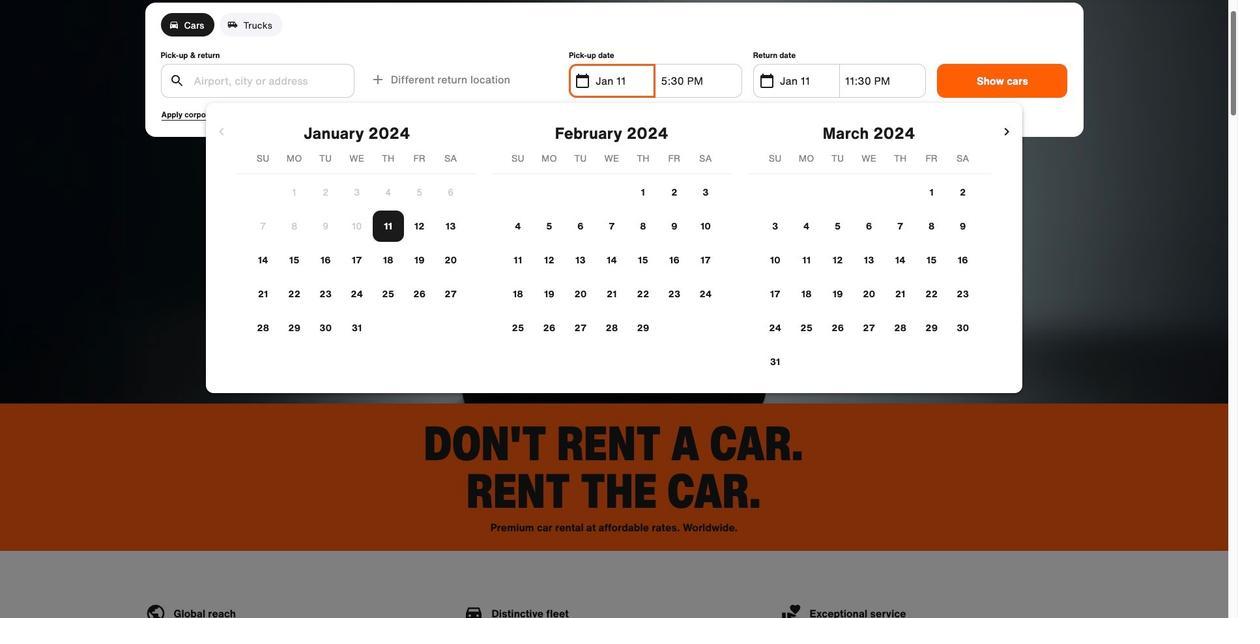 Task type: locate. For each thing, give the bounding box(es) containing it.
premium car rental at affordable rates. worldwide. image
[[0, 0, 1229, 403]]

2 row group from the left
[[493, 177, 732, 344]]

Airport, city or address text field
[[193, 65, 346, 97]]

0 horizontal spatial row group
[[237, 177, 477, 344]]

row
[[237, 177, 477, 208], [493, 177, 732, 208], [748, 177, 992, 208], [237, 210, 477, 242], [493, 210, 732, 242], [748, 210, 992, 242], [237, 244, 477, 276], [493, 244, 732, 276], [748, 244, 992, 276], [237, 278, 477, 310], [493, 278, 732, 310], [748, 278, 992, 310], [237, 312, 477, 344], [493, 312, 732, 344], [748, 312, 992, 344]]

row group
[[237, 177, 477, 344], [493, 177, 732, 344], [748, 177, 992, 377]]

1 horizontal spatial row group
[[493, 177, 732, 344]]

2 horizontal spatial row group
[[748, 177, 992, 377]]



Task type: describe. For each thing, give the bounding box(es) containing it.
1 row group from the left
[[237, 177, 477, 344]]

3 row group from the left
[[748, 177, 992, 377]]



